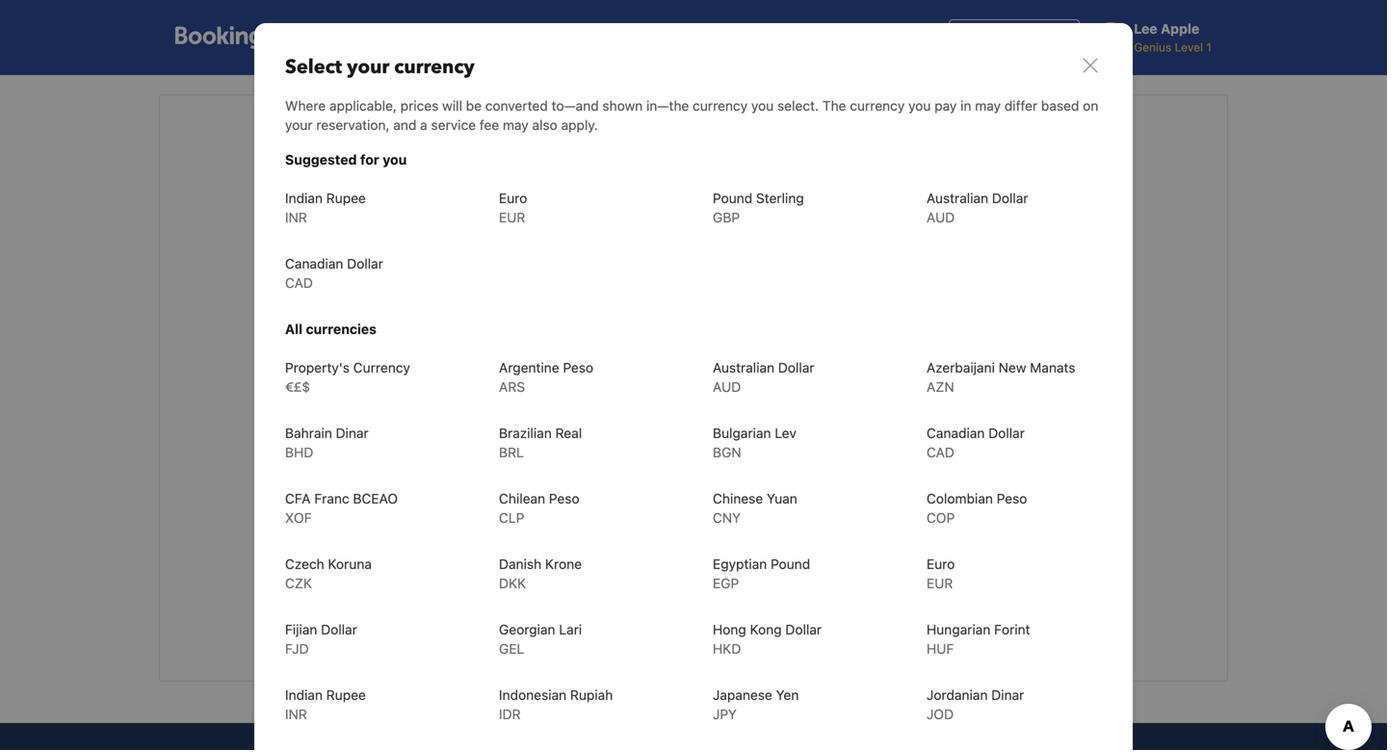 Task type: locate. For each thing, give the bounding box(es) containing it.
prices
[[400, 98, 439, 114]]

dollar inside the "hong kong dollar hkd"
[[785, 622, 822, 638]]

select
[[285, 54, 342, 80]]

1 vertical spatial canadian dollar cad
[[927, 425, 1025, 460]]

also
[[532, 117, 557, 133]]

0 horizontal spatial currency
[[394, 54, 475, 80]]

1 horizontal spatial australian
[[927, 190, 988, 206]]

canadian dollar cad up all currencies at top
[[285, 256, 383, 291]]

danish krone dkk
[[499, 556, 582, 591]]

indian down suggested
[[285, 190, 323, 206]]

1 inr from the top
[[285, 210, 307, 225]]

colombian peso cop
[[927, 491, 1027, 526]]

0 horizontal spatial a
[[420, 117, 427, 133]]

2 inr from the top
[[285, 707, 307, 722]]

inr down the fjd
[[285, 707, 307, 722]]

1 horizontal spatial it
[[1020, 497, 1029, 515]]

euro
[[499, 190, 527, 206], [927, 556, 955, 572]]

a inside this page shows all your bookings. if you made a booking but don't see it here, you can import it using your booking confirmation number and pin.
[[691, 497, 699, 515]]

dollar right kong
[[785, 622, 822, 638]]

1 it from the left
[[860, 497, 868, 515]]

hong kong dollar hkd
[[713, 622, 822, 657]]

0 vertical spatial canadian dollar cad
[[285, 256, 383, 291]]

on
[[1083, 98, 1098, 114]]

to—and
[[552, 98, 599, 114]]

0 horizontal spatial aud
[[713, 379, 741, 395]]

all
[[479, 497, 494, 515]]

1 vertical spatial a
[[691, 497, 699, 515]]

rupee
[[326, 190, 366, 206], [326, 687, 366, 703]]

currency
[[394, 54, 475, 80], [693, 98, 748, 114], [850, 98, 905, 114]]

live
[[702, 447, 742, 479]]

0 vertical spatial may
[[975, 98, 1001, 114]]

confirmation
[[658, 520, 746, 538]]

and down prices
[[393, 117, 416, 133]]

pound sterling gbp
[[713, 190, 804, 225]]

1 vertical spatial indian rupee inr
[[285, 687, 366, 722]]

1 horizontal spatial australian dollar aud
[[927, 190, 1028, 225]]

ars
[[499, 379, 525, 395]]

1 vertical spatial booking
[[597, 520, 654, 538]]

dinar for bahrain dinar bhd
[[336, 425, 369, 441]]

pound inside egyptian pound egp
[[771, 556, 810, 572]]

select your currency dialog
[[254, 23, 1133, 750]]

0 vertical spatial inr
[[285, 210, 307, 225]]

azn
[[927, 379, 954, 395]]

inr for idr
[[285, 707, 307, 722]]

1 horizontal spatial euro eur
[[927, 556, 955, 591]]

may down converted
[[503, 117, 529, 133]]

1 vertical spatial cad
[[927, 445, 954, 460]]

inr for eur
[[285, 210, 307, 225]]

currency
[[353, 360, 410, 376]]

argentine
[[499, 360, 559, 376]]

czech koruna czk
[[285, 556, 372, 591]]

1 horizontal spatial dinar
[[991, 687, 1024, 703]]

converted
[[485, 98, 548, 114]]

fjd
[[285, 641, 309, 657]]

for
[[360, 152, 379, 168]]

your right the all
[[498, 497, 529, 515]]

0 horizontal spatial and
[[393, 117, 416, 133]]

indian down the fjd
[[285, 687, 323, 703]]

a down prices
[[420, 117, 427, 133]]

0 horizontal spatial pound
[[713, 190, 752, 206]]

canadian down azn
[[927, 425, 985, 441]]

chinese yuan cny
[[713, 491, 797, 526]]

1 rupee from the top
[[326, 190, 366, 206]]

currency right the in—the
[[693, 98, 748, 114]]

dollar inside fijian dollar fjd
[[321, 622, 357, 638]]

will
[[442, 98, 462, 114]]

1 horizontal spatial aud
[[927, 210, 955, 225]]

1 vertical spatial and
[[807, 520, 833, 538]]

rupiah
[[570, 687, 613, 703]]

dinar inside the bahrain dinar bhd
[[336, 425, 369, 441]]

pound up gbp
[[713, 190, 752, 206]]

0 horizontal spatial euro
[[499, 190, 527, 206]]

dinar right bahrain
[[336, 425, 369, 441]]

booking.com online hotel reservations image
[[175, 26, 314, 49]]

azerbaijani new manats azn
[[927, 360, 1075, 395]]

indonesian
[[499, 687, 567, 703]]

indian rupee inr
[[285, 190, 366, 225], [285, 687, 366, 722]]

peso inside argentine peso ars
[[563, 360, 593, 376]]

close the list of currencies image
[[1079, 54, 1102, 77]]

currency up prices
[[394, 54, 475, 80]]

1 horizontal spatial canadian dollar cad
[[927, 425, 1025, 460]]

2 indian from the top
[[285, 687, 323, 703]]

and down don't
[[807, 520, 833, 538]]

1 vertical spatial eur
[[927, 576, 953, 591]]

it right see
[[860, 497, 868, 515]]

you
[[751, 98, 774, 114], [908, 98, 931, 114], [383, 152, 407, 168], [619, 497, 644, 515], [912, 497, 937, 515]]

your trips live here
[[588, 447, 799, 479]]

canadian up all currencies at top
[[285, 256, 343, 272]]

0 vertical spatial eur
[[499, 210, 525, 225]]

brazilian
[[499, 425, 552, 441]]

it right import
[[1020, 497, 1029, 515]]

0 vertical spatial aud
[[927, 210, 955, 225]]

0 vertical spatial and
[[393, 117, 416, 133]]

rupee down suggested for you
[[326, 190, 366, 206]]

indian
[[285, 190, 323, 206], [285, 687, 323, 703]]

you left select.
[[751, 98, 774, 114]]

australian up "bulgarian" at the bottom right
[[713, 360, 774, 376]]

1 vertical spatial australian
[[713, 360, 774, 376]]

suggested
[[285, 152, 357, 168]]

cad
[[285, 275, 313, 291], [927, 445, 954, 460]]

dinar right jordanian
[[991, 687, 1024, 703]]

don't
[[791, 497, 827, 515]]

euro down the fee
[[499, 190, 527, 206]]

euro eur
[[499, 190, 527, 225], [927, 556, 955, 591]]

a up 'confirmation'
[[691, 497, 699, 515]]

you right the if
[[619, 497, 644, 515]]

2 indian rupee inr from the top
[[285, 687, 366, 722]]

peso for chilean peso clp
[[549, 491, 579, 507]]

peso right argentine
[[563, 360, 593, 376]]

0 vertical spatial indian rupee inr
[[285, 190, 366, 225]]

eur down the fee
[[499, 210, 525, 225]]

aud
[[927, 210, 955, 225], [713, 379, 741, 395]]

0 horizontal spatial australian dollar aud
[[713, 360, 814, 395]]

but
[[763, 497, 786, 515]]

number
[[750, 520, 803, 538]]

1 indian from the top
[[285, 190, 323, 206]]

idr
[[499, 707, 521, 722]]

cad up the 'all'
[[285, 275, 313, 291]]

forint
[[994, 622, 1030, 638]]

it
[[860, 497, 868, 515], [1020, 497, 1029, 515]]

your
[[347, 54, 389, 80], [285, 117, 313, 133], [498, 497, 529, 515], [563, 520, 593, 538]]

1 horizontal spatial and
[[807, 520, 833, 538]]

canadian
[[285, 256, 343, 272], [927, 425, 985, 441]]

euro eur down the fee
[[499, 190, 527, 225]]

1 horizontal spatial canadian
[[927, 425, 985, 441]]

1 vertical spatial rupee
[[326, 687, 366, 703]]

2 rupee from the top
[[326, 687, 366, 703]]

peso
[[563, 360, 593, 376], [549, 491, 579, 507], [997, 491, 1027, 507]]

all currencies
[[285, 321, 377, 337]]

indian rupee inr down suggested
[[285, 190, 366, 225]]

eur up the hungarian
[[927, 576, 953, 591]]

0 horizontal spatial euro eur
[[499, 190, 527, 225]]

0 vertical spatial pound
[[713, 190, 752, 206]]

currency right the
[[850, 98, 905, 114]]

0 vertical spatial rupee
[[326, 190, 366, 206]]

this page shows all your bookings. if you made a booking but don't see it here, you can import it using your booking confirmation number and pin.
[[358, 497, 1029, 538]]

peso right colombian
[[997, 491, 1027, 507]]

dollar
[[992, 190, 1028, 206], [347, 256, 383, 272], [778, 360, 814, 376], [988, 425, 1025, 441], [321, 622, 357, 638], [785, 622, 822, 638]]

1 vertical spatial euro
[[927, 556, 955, 572]]

0 vertical spatial canadian
[[285, 256, 343, 272]]

manats
[[1030, 360, 1075, 376]]

1 horizontal spatial a
[[691, 497, 699, 515]]

0 horizontal spatial dinar
[[336, 425, 369, 441]]

the
[[822, 98, 846, 114]]

dinar inside jordanian dinar jod
[[991, 687, 1024, 703]]

booking down the if
[[597, 520, 654, 538]]

peso up using
[[549, 491, 579, 507]]

euro eur down the cop at the bottom
[[927, 556, 955, 591]]

indian rupee inr down the fjd
[[285, 687, 366, 722]]

egyptian pound egp
[[713, 556, 810, 591]]

cad up colombian
[[927, 445, 954, 460]]

0 horizontal spatial may
[[503, 117, 529, 133]]

1 horizontal spatial may
[[975, 98, 1001, 114]]

dollar up currencies at the left
[[347, 256, 383, 272]]

0 horizontal spatial it
[[860, 497, 868, 515]]

peso inside colombian peso cop
[[997, 491, 1027, 507]]

may right in
[[975, 98, 1001, 114]]

rupee down fijian dollar fjd at the left of the page
[[326, 687, 366, 703]]

australian down in
[[927, 190, 988, 206]]

euro down the cop at the bottom
[[927, 556, 955, 572]]

where applicable, prices will be converted to—and shown in—the currency you select. the currency you pay in may differ based on your reservation, and a service fee may also apply.
[[285, 98, 1098, 133]]

jordanian dinar jod
[[927, 687, 1024, 722]]

clp
[[499, 510, 524, 526]]

fee
[[480, 117, 499, 133]]

0 horizontal spatial cad
[[285, 275, 313, 291]]

all
[[285, 321, 303, 337]]

gel
[[499, 641, 524, 657]]

your down "where"
[[285, 117, 313, 133]]

1 vertical spatial pound
[[771, 556, 810, 572]]

jpy
[[713, 707, 737, 722]]

1 horizontal spatial cad
[[927, 445, 954, 460]]

0 vertical spatial cad
[[285, 275, 313, 291]]

inr down suggested
[[285, 210, 307, 225]]

1 vertical spatial indian
[[285, 687, 323, 703]]

this
[[358, 497, 388, 515]]

0 vertical spatial booking
[[703, 497, 759, 515]]

1 vertical spatial may
[[503, 117, 529, 133]]

0 vertical spatial a
[[420, 117, 427, 133]]

indonesian rupiah idr
[[499, 687, 613, 722]]

dollar right fijian
[[321, 622, 357, 638]]

bgn
[[713, 445, 741, 460]]

rupee for euro
[[326, 190, 366, 206]]

1 horizontal spatial pound
[[771, 556, 810, 572]]

property's
[[285, 360, 350, 376]]

0 vertical spatial dinar
[[336, 425, 369, 441]]

inr
[[285, 210, 307, 225], [285, 707, 307, 722]]

peso inside chilean peso clp
[[549, 491, 579, 507]]

indian rupee inr for indonesian rupiah
[[285, 687, 366, 722]]

1 vertical spatial inr
[[285, 707, 307, 722]]

you right 'for'
[[383, 152, 407, 168]]

canadian dollar cad up colombian
[[927, 425, 1025, 460]]

georgian
[[499, 622, 555, 638]]

pound down number
[[771, 556, 810, 572]]

booking up 'confirmation'
[[703, 497, 759, 515]]

1 indian rupee inr from the top
[[285, 190, 366, 225]]

dollar up lev
[[778, 360, 814, 376]]

1 vertical spatial dinar
[[991, 687, 1024, 703]]

bahrain dinar bhd
[[285, 425, 369, 460]]

if
[[605, 497, 615, 515]]

dollar down azerbaijani new manats azn
[[988, 425, 1025, 441]]

0 vertical spatial indian
[[285, 190, 323, 206]]

0 horizontal spatial booking
[[597, 520, 654, 538]]



Task type: describe. For each thing, give the bounding box(es) containing it.
0 vertical spatial euro eur
[[499, 190, 527, 225]]

hungarian forint huf
[[927, 622, 1030, 657]]

pay
[[934, 98, 957, 114]]

1 vertical spatial euro eur
[[927, 556, 955, 591]]

using
[[521, 520, 559, 538]]

1 vertical spatial canadian
[[927, 425, 985, 441]]

danish
[[499, 556, 542, 572]]

reservation,
[[316, 117, 390, 133]]

pound inside pound sterling gbp
[[713, 190, 752, 206]]

peso for argentine peso ars
[[563, 360, 593, 376]]

hungarian
[[927, 622, 991, 638]]

0 horizontal spatial eur
[[499, 210, 525, 225]]

koruna
[[328, 556, 372, 572]]

trips
[[645, 447, 696, 479]]

lee
[[1134, 21, 1157, 37]]

georgian lari gel
[[499, 622, 582, 657]]

xof
[[285, 510, 312, 526]]

service
[[431, 117, 476, 133]]

hkd
[[713, 641, 741, 657]]

made
[[648, 497, 687, 515]]

0 horizontal spatial canadian dollar cad
[[285, 256, 383, 291]]

yuan
[[767, 491, 797, 507]]

1 horizontal spatial eur
[[927, 576, 953, 591]]

brl
[[499, 445, 524, 460]]

import
[[970, 497, 1016, 515]]

bhd
[[285, 445, 313, 460]]

japanese
[[713, 687, 772, 703]]

in—the
[[646, 98, 689, 114]]

bookings.
[[533, 497, 601, 515]]

your up applicable,
[[347, 54, 389, 80]]

peso for colombian peso cop
[[997, 491, 1027, 507]]

brazilian real brl
[[499, 425, 582, 460]]

egp
[[713, 576, 739, 591]]

huf
[[927, 641, 954, 657]]

1 horizontal spatial currency
[[693, 98, 748, 114]]

indian for euro
[[285, 190, 323, 206]]

sterling
[[756, 190, 804, 206]]

applicable,
[[329, 98, 397, 114]]

0 vertical spatial australian
[[927, 190, 988, 206]]

a inside 'where applicable, prices will be converted to—and shown in—the currency you select. the currency you pay in may differ based on your reservation, and a service fee may also apply.'
[[420, 117, 427, 133]]

czech
[[285, 556, 324, 572]]

level
[[1175, 40, 1203, 54]]

be
[[466, 98, 482, 114]]

lev
[[775, 425, 796, 441]]

and inside 'where applicable, prices will be converted to—and shown in—the currency you select. the currency you pay in may differ based on your reservation, and a service fee may also apply.'
[[393, 117, 416, 133]]

1 vertical spatial australian dollar aud
[[713, 360, 814, 395]]

azerbaijani
[[927, 360, 995, 376]]

suggested for you
[[285, 152, 407, 168]]

egyptian
[[713, 556, 767, 572]]

yen
[[776, 687, 799, 703]]

1
[[1206, 40, 1212, 54]]

genius
[[1134, 40, 1172, 54]]

rupee for indonesian
[[326, 687, 366, 703]]

1 horizontal spatial euro
[[927, 556, 955, 572]]

see
[[831, 497, 856, 515]]

1 vertical spatial aud
[[713, 379, 741, 395]]

cny
[[713, 510, 741, 526]]

real
[[555, 425, 582, 441]]

1 horizontal spatial booking
[[703, 497, 759, 515]]

indian rupee inr for euro
[[285, 190, 366, 225]]

here,
[[872, 497, 908, 515]]

chilean peso clp
[[499, 491, 579, 526]]

2 it from the left
[[1020, 497, 1029, 515]]

cfa
[[285, 491, 311, 507]]

0 horizontal spatial canadian
[[285, 256, 343, 272]]

your down bookings. at the left bottom of the page
[[563, 520, 593, 538]]

colombian
[[927, 491, 993, 507]]

0 horizontal spatial australian
[[713, 360, 774, 376]]

shown
[[602, 98, 643, 114]]

currencies
[[306, 321, 377, 337]]

franc
[[314, 491, 349, 507]]

0 vertical spatial australian dollar aud
[[927, 190, 1028, 225]]

your inside 'where applicable, prices will be converted to—and shown in—the currency you select. the currency you pay in may differ based on your reservation, and a service fee may also apply.'
[[285, 117, 313, 133]]

pin.
[[837, 520, 866, 538]]

jordanian
[[927, 687, 988, 703]]

gbp
[[713, 210, 740, 225]]

select your currency
[[285, 54, 475, 80]]

chinese
[[713, 491, 763, 507]]

jod
[[927, 707, 954, 722]]

shows
[[431, 497, 475, 515]]

indian for indonesian rupiah
[[285, 687, 323, 703]]

fijian dollar fjd
[[285, 622, 357, 657]]

krone
[[545, 556, 582, 572]]

cfa franc bceao xof
[[285, 491, 398, 526]]

you left pay
[[908, 98, 931, 114]]

new
[[999, 360, 1026, 376]]

and inside this page shows all your bookings. if you made a booking but don't see it here, you can import it using your booking confirmation number and pin.
[[807, 520, 833, 538]]

czk
[[285, 576, 312, 591]]

lee apple genius level 1
[[1134, 21, 1212, 54]]

japanese yen jpy
[[713, 687, 799, 722]]

fijian
[[285, 622, 317, 638]]

dinar for jordanian dinar jod
[[991, 687, 1024, 703]]

2 horizontal spatial currency
[[850, 98, 905, 114]]

argentine peso ars
[[499, 360, 593, 395]]

€£$
[[285, 379, 310, 395]]

you left can
[[912, 497, 937, 515]]

bulgarian
[[713, 425, 771, 441]]

lari
[[559, 622, 582, 638]]

hong
[[713, 622, 746, 638]]

bahrain
[[285, 425, 332, 441]]

dollar down 'differ'
[[992, 190, 1028, 206]]

bceao
[[353, 491, 398, 507]]

0 vertical spatial euro
[[499, 190, 527, 206]]

differ
[[1004, 98, 1037, 114]]



Task type: vqa. For each thing, say whether or not it's contained in the screenshot.


